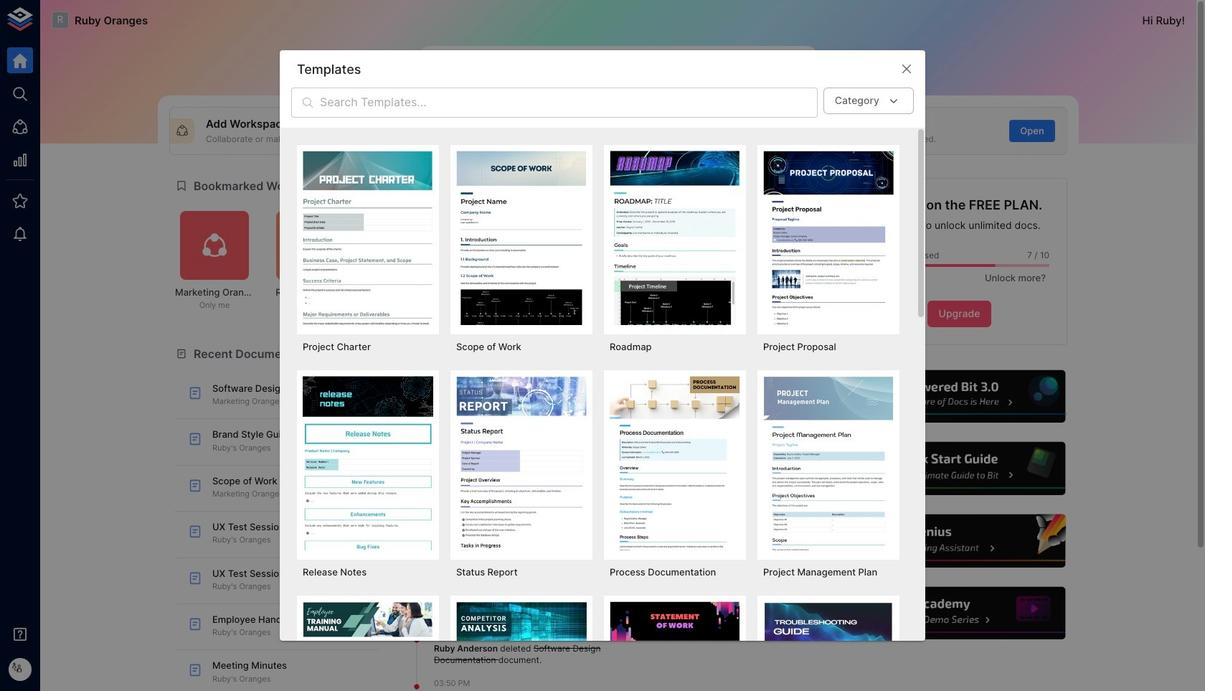 Task type: locate. For each thing, give the bounding box(es) containing it.
status report image
[[456, 376, 587, 550]]

project charter image
[[303, 151, 433, 325]]

statement of work image
[[610, 602, 741, 691]]

4 help image from the top
[[852, 585, 1068, 642]]

help image
[[852, 368, 1068, 425], [852, 440, 1068, 497], [852, 513, 1068, 569], [852, 585, 1068, 642]]

dialog
[[280, 50, 926, 691]]

2 help image from the top
[[852, 440, 1068, 497]]

1 help image from the top
[[852, 368, 1068, 425]]

Search Templates... text field
[[320, 88, 818, 118]]

project management plan image
[[763, 376, 894, 550]]

3 help image from the top
[[852, 513, 1068, 569]]

employee training manual image
[[303, 602, 433, 691]]



Task type: vqa. For each thing, say whether or not it's contained in the screenshot.
Marketing Team, Project X, Personal, etc. text field
no



Task type: describe. For each thing, give the bounding box(es) containing it.
release notes image
[[303, 376, 433, 550]]

project proposal image
[[763, 151, 894, 325]]

competitor research report image
[[456, 602, 587, 691]]

scope of work image
[[456, 151, 587, 325]]

process documentation image
[[610, 376, 741, 550]]

roadmap image
[[610, 151, 741, 325]]

troubleshooting guide image
[[763, 602, 894, 691]]



